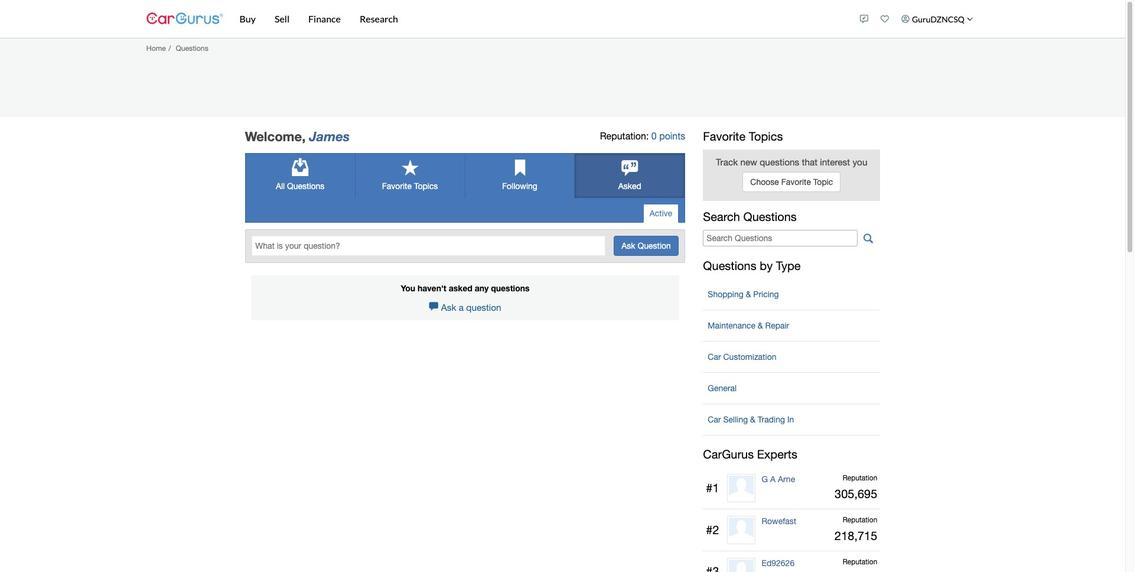 Task type: locate. For each thing, give the bounding box(es) containing it.
car left selling
[[708, 415, 721, 424]]

ask a question
[[441, 302, 501, 313]]

you haven't asked any questions
[[401, 283, 530, 293]]

1 vertical spatial topics
[[414, 182, 438, 191]]

& left repair
[[758, 321, 763, 331]]

reputation: 0 points
[[600, 130, 686, 141]]

general
[[708, 384, 737, 393]]

car selling & trading in link
[[703, 409, 881, 430]]

question
[[466, 302, 501, 313]]

arne
[[778, 475, 796, 484]]

saved cars image
[[881, 15, 890, 23]]

2 car from the top
[[708, 415, 721, 424]]

0 horizontal spatial topics
[[414, 182, 438, 191]]

1 horizontal spatial questions
[[760, 156, 800, 167]]

rowefast
[[762, 516, 797, 526]]

218,715
[[835, 529, 878, 543]]

selling
[[724, 415, 748, 424]]

cargurus logo homepage link link
[[146, 2, 223, 36]]

search questions
[[703, 210, 797, 223]]

in
[[788, 415, 794, 424]]

1 vertical spatial favorite topics
[[382, 182, 438, 191]]

& left pricing
[[746, 290, 751, 299]]

sell
[[275, 13, 290, 24]]

reputation for 218,715
[[843, 516, 878, 524]]

questions up search questions text box
[[744, 210, 797, 223]]

following link
[[465, 154, 575, 198]]

reputation up 305,695
[[843, 474, 878, 482]]

1 vertical spatial &
[[758, 321, 763, 331]]

reputation inside reputation 218,715
[[843, 516, 878, 524]]

car selling & trading in
[[708, 415, 794, 424]]

asked
[[619, 182, 642, 191]]

maintenance
[[708, 321, 756, 331]]

g
[[762, 475, 768, 484]]

car
[[708, 352, 721, 362], [708, 415, 721, 424]]

305,695
[[835, 487, 878, 501]]

None submit
[[614, 236, 679, 256]]

questions right all
[[287, 182, 325, 191]]

questions
[[176, 44, 208, 52], [287, 182, 325, 191], [744, 210, 797, 223], [703, 259, 757, 273]]

1 car from the top
[[708, 352, 721, 362]]

cargurus experts
[[703, 448, 798, 461]]

& inside 'link'
[[758, 321, 763, 331]]

ask a question link
[[429, 302, 501, 313]]

reputation 218,715
[[835, 516, 878, 543]]

gurudzncsq button
[[896, 2, 979, 35]]

Search Questions text field
[[703, 230, 858, 246]]

2 vertical spatial reputation
[[843, 558, 878, 566]]

#1
[[706, 481, 720, 495]]

questions right any
[[491, 283, 530, 293]]

that
[[802, 156, 818, 167]]

#2
[[706, 523, 720, 536]]

1 vertical spatial car
[[708, 415, 721, 424]]

shopping
[[708, 290, 744, 299]]

1 horizontal spatial topics
[[749, 129, 783, 143]]

new
[[741, 156, 758, 167]]

0 horizontal spatial questions
[[491, 283, 530, 293]]

asked link
[[575, 154, 685, 198]]

maintenance & repair
[[708, 321, 790, 331]]

reputation down 218,715
[[843, 558, 878, 566]]

3 reputation from the top
[[843, 558, 878, 566]]

1 vertical spatial questions
[[491, 283, 530, 293]]

reputation inside reputation 305,695
[[843, 474, 878, 482]]

asked
[[449, 283, 473, 293]]

a
[[459, 302, 464, 313]]

finance
[[308, 13, 341, 24]]

chevron down image
[[967, 16, 973, 22]]

menu bar
[[223, 0, 854, 38]]

& right selling
[[751, 415, 756, 424]]

2 reputation from the top
[[843, 516, 878, 524]]

ask
[[441, 302, 456, 313]]

buy
[[240, 13, 256, 24]]

active link
[[643, 204, 679, 223]]

1 horizontal spatial favorite
[[703, 129, 746, 143]]

questions up choose favorite topic link
[[760, 156, 800, 167]]

0 vertical spatial reputation
[[843, 474, 878, 482]]

topics
[[749, 129, 783, 143], [414, 182, 438, 191]]

1 vertical spatial reputation
[[843, 516, 878, 524]]

questions inside the ask a question tab panel
[[491, 283, 530, 293]]

1 reputation from the top
[[843, 474, 878, 482]]

interest
[[820, 156, 850, 167]]

0 vertical spatial questions
[[760, 156, 800, 167]]

car for car selling & trading in
[[708, 415, 721, 424]]

points
[[660, 130, 686, 141]]

& for maintenance
[[758, 321, 763, 331]]

gurudzncsq
[[912, 14, 965, 24]]

0 vertical spatial topics
[[749, 129, 783, 143]]

active
[[650, 209, 673, 218]]

0 horizontal spatial favorite
[[382, 182, 412, 191]]

experts
[[757, 448, 798, 461]]

pricing
[[754, 290, 779, 299]]

choose questions to view tab list
[[245, 153, 686, 198]]

favorite
[[703, 129, 746, 143], [782, 177, 811, 187], [382, 182, 412, 191]]

g a arne
[[762, 475, 796, 484]]

research button
[[350, 0, 408, 38]]

user icon image
[[902, 15, 910, 23]]

0 vertical spatial &
[[746, 290, 751, 299]]

car up general
[[708, 352, 721, 362]]

reputation up 218,715
[[843, 516, 878, 524]]

reputation
[[843, 474, 878, 482], [843, 516, 878, 524], [843, 558, 878, 566]]

favorite topics
[[703, 129, 783, 143], [382, 182, 438, 191]]

&
[[746, 290, 751, 299], [758, 321, 763, 331], [751, 415, 756, 424]]

1 horizontal spatial favorite topics
[[703, 129, 783, 143]]

0 horizontal spatial favorite topics
[[382, 182, 438, 191]]

all questions
[[276, 182, 325, 191]]

haven't
[[418, 283, 447, 293]]

questions
[[760, 156, 800, 167], [491, 283, 530, 293]]

ask a question tab panel
[[251, 275, 680, 320]]

2 horizontal spatial favorite
[[782, 177, 811, 187]]

maintenance & repair link
[[703, 315, 881, 336]]

topics inside choose questions to view tab list
[[414, 182, 438, 191]]

0 vertical spatial car
[[708, 352, 721, 362]]



Task type: describe. For each thing, give the bounding box(es) containing it.
2 vertical spatial &
[[751, 415, 756, 424]]

general link
[[703, 378, 881, 399]]

any
[[475, 283, 489, 293]]

shopping & pricing
[[708, 290, 779, 299]]

research
[[360, 13, 398, 24]]

all
[[276, 182, 285, 191]]

topic
[[814, 177, 833, 187]]

gurudzncsq menu
[[854, 2, 979, 35]]

choose favorite topic
[[751, 177, 833, 187]]

0
[[652, 130, 657, 141]]

james
[[309, 129, 350, 144]]

What is your question? text field
[[252, 236, 606, 256]]

a
[[771, 475, 776, 484]]

all questions link
[[246, 154, 355, 198]]

& for shopping
[[746, 290, 751, 299]]

0 vertical spatial favorite topics
[[703, 129, 783, 143]]

ed92626
[[762, 558, 795, 568]]

questions right "/"
[[176, 44, 208, 52]]

home
[[146, 44, 166, 52]]

add a car review image
[[861, 15, 869, 23]]

/
[[169, 44, 171, 52]]

sell button
[[265, 0, 299, 38]]

repair
[[766, 321, 790, 331]]

questions up shopping
[[703, 259, 757, 273]]

reputation for 305,695
[[843, 474, 878, 482]]

trading
[[758, 415, 785, 424]]

by
[[760, 259, 773, 273]]

0 points link
[[652, 130, 686, 141]]

finance button
[[299, 0, 350, 38]]

track
[[716, 156, 738, 167]]

car for car customization
[[708, 352, 721, 362]]

home / questions
[[146, 44, 208, 52]]

you
[[853, 156, 868, 167]]

cargurus logo homepage link image
[[146, 2, 223, 36]]

type
[[776, 259, 801, 273]]

favorite topics link
[[356, 154, 465, 198]]

shopping & pricing link
[[703, 284, 881, 305]]

search
[[703, 210, 740, 223]]

following
[[502, 182, 538, 191]]

customization
[[724, 352, 777, 362]]

track new questions that interest you
[[716, 156, 868, 167]]

menu bar containing buy
[[223, 0, 854, 38]]

favorite topics inside choose questions to view tab list
[[382, 182, 438, 191]]

welcome,
[[245, 129, 306, 144]]

favorite inside choose questions to view tab list
[[382, 182, 412, 191]]

cargurus
[[703, 448, 754, 461]]

reputation 305,695
[[835, 474, 878, 501]]

home link
[[146, 44, 166, 52]]

questions inside tab list
[[287, 182, 325, 191]]

welcome, james
[[245, 129, 350, 144]]

car customization link
[[703, 346, 881, 368]]

choose favorite topic link
[[743, 172, 841, 192]]

car customization
[[708, 352, 777, 362]]

reputation:
[[600, 130, 649, 141]]

questions by type
[[703, 259, 801, 273]]

choose
[[751, 177, 779, 187]]

buy button
[[230, 0, 265, 38]]

you
[[401, 283, 415, 293]]



Task type: vqa. For each thing, say whether or not it's contained in the screenshot.
bottommost we
no



